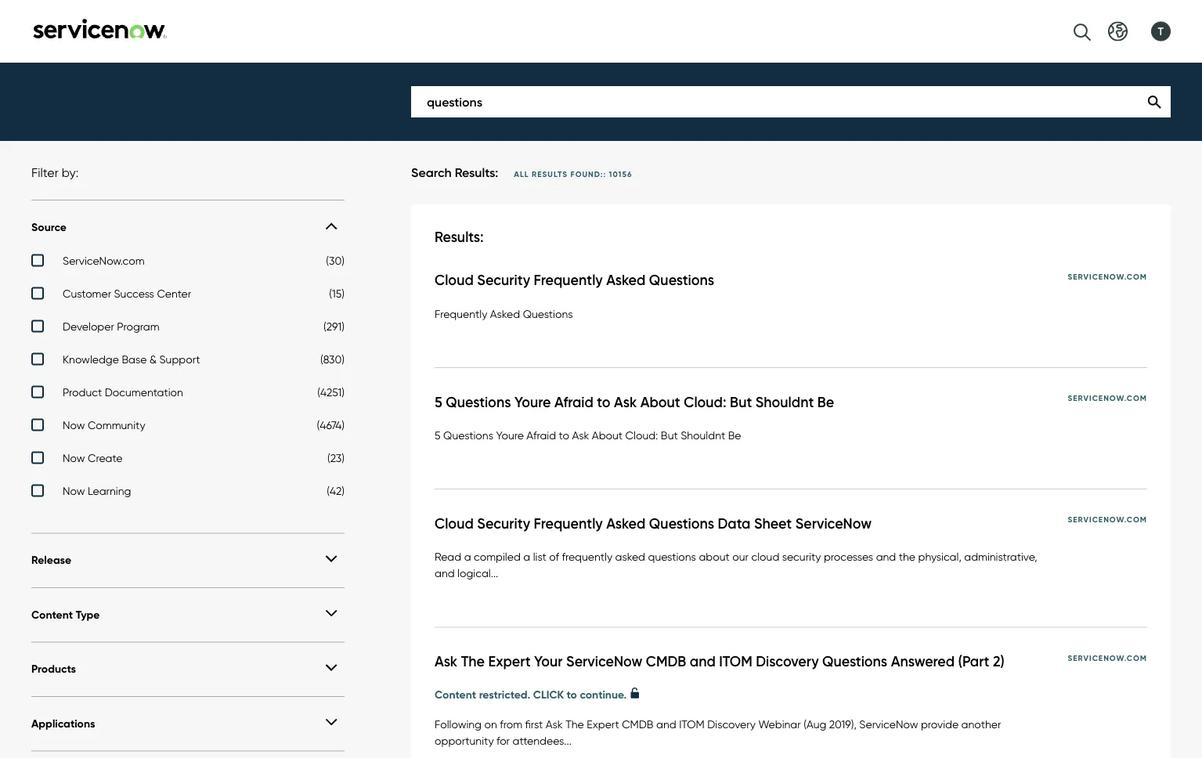 Task type: locate. For each thing, give the bounding box(es) containing it.
release
[[31, 553, 71, 567]]

1 horizontal spatial discovery
[[756, 653, 819, 670]]

1 vertical spatial frequently
[[435, 307, 487, 320]]

but
[[730, 393, 752, 411], [661, 428, 678, 442]]

5 questions youre afraid to ask about cloud: but shouldnt be
[[435, 393, 834, 411], [435, 428, 741, 442]]

0 vertical spatial content
[[31, 608, 73, 621]]

administrative,
[[964, 550, 1037, 563]]

asked for cloud security frequently asked questions data sheet servicenow
[[606, 515, 646, 532]]

1 horizontal spatial expert
[[587, 717, 619, 731]]

your
[[534, 653, 563, 670]]

None checkbox
[[31, 254, 345, 271], [31, 287, 345, 304], [31, 353, 345, 370], [31, 451, 345, 469], [31, 484, 345, 501], [31, 254, 345, 271], [31, 287, 345, 304], [31, 353, 345, 370], [31, 451, 345, 469], [31, 484, 345, 501]]

0 vertical spatial cloud
[[435, 271, 474, 289]]

(291)
[[323, 320, 345, 333]]

0 vertical spatial cmdb
[[646, 653, 686, 670]]

the up attendees...
[[566, 717, 584, 731]]

afraid
[[554, 393, 593, 411], [527, 428, 556, 442]]

1 vertical spatial 5 questions youre afraid to ask about cloud: but shouldnt be
[[435, 428, 741, 442]]

cloud for cloud security frequently asked questions
[[435, 271, 474, 289]]

questions
[[649, 271, 714, 289], [523, 307, 573, 320], [446, 393, 511, 411], [443, 428, 493, 442], [649, 515, 714, 532], [822, 653, 887, 670]]

1 now from the top
[[63, 418, 85, 432]]

servicenow up the continue.
[[566, 653, 642, 670]]

about
[[640, 393, 680, 411], [592, 428, 623, 442]]

expert up restricted.
[[488, 653, 531, 670]]

content up "following"
[[435, 688, 476, 702]]

cmdb inside following on from first ask the expert cmdb and itom discovery webinar (aug 2019), servicenow provide another opportunity for attendees...
[[622, 717, 653, 731]]

compiled
[[474, 550, 521, 563]]

2 security from the top
[[477, 515, 530, 532]]

cloud for cloud security frequently asked questions data sheet servicenow
[[435, 515, 474, 532]]

frequently
[[534, 271, 603, 289], [435, 307, 487, 320], [534, 515, 603, 532]]

security for cloud security frequently asked questions
[[477, 271, 530, 289]]

0 vertical spatial expert
[[488, 653, 531, 670]]

the
[[461, 653, 485, 670], [566, 717, 584, 731]]

1 vertical spatial cloud
[[435, 515, 474, 532]]

discovery left the webinar
[[707, 717, 756, 731]]

from
[[500, 717, 522, 731]]

1 vertical spatial itom
[[679, 717, 705, 731]]

now left learning
[[63, 484, 85, 497]]

provide
[[921, 717, 959, 731]]

following on from first ask the expert cmdb and itom discovery webinar (aug 2019), servicenow provide another opportunity for attendees...
[[435, 717, 1001, 747]]

1 vertical spatial cloud:
[[625, 428, 658, 442]]

1 horizontal spatial the
[[566, 717, 584, 731]]

1 horizontal spatial itom
[[719, 653, 752, 670]]

(4251)
[[317, 386, 345, 399]]

data
[[718, 515, 751, 532]]

asked
[[606, 271, 646, 289], [490, 307, 520, 320], [606, 515, 646, 532]]

a
[[464, 550, 471, 563], [523, 550, 530, 563]]

1 horizontal spatial be
[[817, 393, 834, 411]]

servicenow.com for 5 questions youre afraid to ask about cloud: but shouldnt be
[[1068, 393, 1147, 403]]

0 horizontal spatial but
[[661, 428, 678, 442]]

0 horizontal spatial be
[[728, 428, 741, 442]]

content left type
[[31, 608, 73, 621]]

0 vertical spatial asked
[[606, 271, 646, 289]]

1 cloud from the top
[[435, 271, 474, 289]]

program
[[117, 320, 159, 333]]

1 vertical spatial shouldnt
[[681, 428, 725, 442]]

ask
[[614, 393, 637, 411], [572, 428, 589, 442], [435, 653, 457, 670], [546, 717, 563, 731]]

1 vertical spatial cmdb
[[622, 717, 653, 731]]

to
[[597, 393, 610, 411], [559, 428, 569, 442], [567, 688, 577, 702]]

first
[[525, 717, 543, 731]]

0 vertical spatial frequently
[[534, 271, 603, 289]]

0 horizontal spatial itom
[[679, 717, 705, 731]]

servicenow.com for cloud security frequently asked questions data sheet servicenow
[[1068, 515, 1147, 525]]

2 vertical spatial asked
[[606, 515, 646, 532]]

1 vertical spatial about
[[592, 428, 623, 442]]

1 vertical spatial 5
[[435, 428, 441, 442]]

2 vertical spatial now
[[63, 484, 85, 497]]

now
[[63, 418, 85, 432], [63, 451, 85, 465], [63, 484, 85, 497]]

support
[[159, 353, 200, 366]]

discovery inside following on from first ask the expert cmdb and itom discovery webinar (aug 2019), servicenow provide another opportunity for attendees...
[[707, 717, 756, 731]]

2 vertical spatial frequently
[[534, 515, 603, 532]]

Search across ServiceNow text field
[[411, 86, 1171, 117]]

servicenow
[[795, 515, 872, 532], [566, 653, 642, 670], [859, 717, 918, 731]]

now for now create
[[63, 451, 85, 465]]

content type
[[31, 608, 100, 621]]

(part
[[958, 653, 989, 670]]

0 vertical spatial cloud:
[[684, 393, 726, 411]]

0 vertical spatial afraid
[[554, 393, 593, 411]]

logical...
[[457, 567, 498, 580]]

0 vertical spatial the
[[461, 653, 485, 670]]

0 horizontal spatial discovery
[[707, 717, 756, 731]]

results: down 'search results:'
[[435, 228, 484, 245]]

now for now community
[[63, 418, 85, 432]]

(15)
[[329, 287, 345, 300]]

community
[[88, 418, 145, 432]]

our
[[732, 550, 749, 563]]

(4674)
[[317, 418, 345, 432]]

cloud:
[[684, 393, 726, 411], [625, 428, 658, 442]]

:
[[603, 169, 606, 179]]

servicenow right 2019),
[[859, 717, 918, 731]]

1 vertical spatial discovery
[[707, 717, 756, 731]]

security up 'compiled'
[[477, 515, 530, 532]]

0 vertical spatial about
[[640, 393, 680, 411]]

1 horizontal spatial shouldnt
[[756, 393, 814, 411]]

2 now from the top
[[63, 451, 85, 465]]

cloud
[[435, 271, 474, 289], [435, 515, 474, 532]]

1 vertical spatial be
[[728, 428, 741, 442]]

servicenow up processes
[[795, 515, 872, 532]]

0 vertical spatial security
[[477, 271, 530, 289]]

learning
[[88, 484, 131, 497]]

search
[[411, 165, 452, 180]]

success
[[114, 287, 154, 300]]

itom inside following on from first ask the expert cmdb and itom discovery webinar (aug 2019), servicenow provide another opportunity for attendees...
[[679, 717, 705, 731]]

0 horizontal spatial cloud:
[[625, 428, 658, 442]]

developer
[[63, 320, 114, 333]]

1 vertical spatial results:
[[435, 228, 484, 245]]

cloud up read
[[435, 515, 474, 532]]

None checkbox
[[31, 320, 345, 337], [31, 386, 345, 403], [31, 418, 345, 436], [31, 320, 345, 337], [31, 386, 345, 403], [31, 418, 345, 436]]

results: left all
[[455, 165, 498, 180]]

2)
[[993, 653, 1004, 670]]

a left list
[[523, 550, 530, 563]]

knowledge
[[63, 353, 119, 366]]

discovery
[[756, 653, 819, 670], [707, 717, 756, 731]]

a up logical...
[[464, 550, 471, 563]]

filter by:
[[31, 165, 79, 180]]

1 vertical spatial expert
[[587, 717, 619, 731]]

0 vertical spatial now
[[63, 418, 85, 432]]

0 vertical spatial 5 questions youre afraid to ask about cloud: but shouldnt be
[[435, 393, 834, 411]]

now left create
[[63, 451, 85, 465]]

now down product
[[63, 418, 85, 432]]

1 vertical spatial content
[[435, 688, 476, 702]]

0 vertical spatial youre
[[514, 393, 551, 411]]

discovery up the webinar
[[756, 653, 819, 670]]

0 horizontal spatial the
[[461, 653, 485, 670]]

1 horizontal spatial content
[[435, 688, 476, 702]]

customer
[[63, 287, 111, 300]]

cloud up frequently asked questions
[[435, 271, 474, 289]]

2 vertical spatial to
[[567, 688, 577, 702]]

3 now from the top
[[63, 484, 85, 497]]

frequently asked questions
[[435, 307, 573, 320]]

1 horizontal spatial but
[[730, 393, 752, 411]]

content restricted. click to continue.
[[435, 688, 627, 702]]

product documentation
[[63, 386, 183, 399]]

cmdb
[[646, 653, 686, 670], [622, 717, 653, 731]]

security
[[477, 271, 530, 289], [477, 515, 530, 532]]

1 security from the top
[[477, 271, 530, 289]]

2 vertical spatial servicenow
[[859, 717, 918, 731]]

&
[[149, 353, 157, 366]]

1 vertical spatial the
[[566, 717, 584, 731]]

the up restricted.
[[461, 653, 485, 670]]

0 vertical spatial 5
[[435, 393, 442, 411]]

0 vertical spatial shouldnt
[[756, 393, 814, 411]]

0 vertical spatial servicenow
[[795, 515, 872, 532]]

1 vertical spatial security
[[477, 515, 530, 532]]

0 horizontal spatial a
[[464, 550, 471, 563]]

itom up following on from first ask the expert cmdb and itom discovery webinar (aug 2019), servicenow provide another opportunity for attendees...
[[719, 653, 752, 670]]

cloud security frequently asked questions
[[435, 271, 714, 289]]

0 horizontal spatial shouldnt
[[681, 428, 725, 442]]

ask inside following on from first ask the expert cmdb and itom discovery webinar (aug 2019), servicenow provide another opportunity for attendees...
[[546, 717, 563, 731]]

10156
[[609, 169, 632, 179]]

5
[[435, 393, 442, 411], [435, 428, 441, 442]]

create
[[88, 451, 123, 465]]

1 vertical spatial youre
[[496, 428, 524, 442]]

1 horizontal spatial a
[[523, 550, 530, 563]]

security up frequently asked questions
[[477, 271, 530, 289]]

2 cloud from the top
[[435, 515, 474, 532]]

itom down ask the expert your servicenow cmdb and itom discovery questions answered (part 2)
[[679, 717, 705, 731]]

0 horizontal spatial expert
[[488, 653, 531, 670]]

all
[[514, 169, 529, 179]]

expert down the continue.
[[587, 717, 619, 731]]

itom
[[719, 653, 752, 670], [679, 717, 705, 731]]

0 vertical spatial but
[[730, 393, 752, 411]]

center
[[157, 287, 191, 300]]

1 vertical spatial servicenow
[[566, 653, 642, 670]]

0 horizontal spatial content
[[31, 608, 73, 621]]

restricted.
[[479, 688, 530, 702]]

cloud security frequently asked questions data sheet servicenow link
[[435, 515, 903, 533]]

1 vertical spatial now
[[63, 451, 85, 465]]

content inside content restricted. click to continue. link
[[435, 688, 476, 702]]

servicenow inside following on from first ask the expert cmdb and itom discovery webinar (aug 2019), servicenow provide another opportunity for attendees...
[[859, 717, 918, 731]]



Task type: describe. For each thing, give the bounding box(es) containing it.
asked for cloud security frequently asked questions
[[606, 271, 646, 289]]

servicenow inside the ask the expert your servicenow cmdb and itom discovery questions answered (part 2) link
[[566, 653, 642, 670]]

content for content restricted. click to continue.
[[435, 688, 476, 702]]

1 vertical spatial afraid
[[527, 428, 556, 442]]

base
[[122, 353, 147, 366]]

sheet
[[754, 515, 792, 532]]

now community
[[63, 418, 145, 432]]

the inside the ask the expert your servicenow cmdb and itom discovery questions answered (part 2) link
[[461, 653, 485, 670]]

found:
[[570, 169, 603, 179]]

questions
[[648, 550, 696, 563]]

attendees...
[[513, 734, 572, 747]]

customer success center
[[63, 287, 191, 300]]

click
[[533, 688, 564, 702]]

another
[[961, 717, 1001, 731]]

following
[[435, 717, 482, 731]]

for
[[497, 734, 510, 747]]

1 5 questions youre afraid to ask about cloud: but shouldnt be from the top
[[435, 393, 834, 411]]

0 vertical spatial to
[[597, 393, 610, 411]]

by:
[[62, 165, 79, 180]]

cloud security frequently asked questions link
[[435, 271, 745, 290]]

frequently
[[562, 550, 612, 563]]

and inside following on from first ask the expert cmdb and itom discovery webinar (aug 2019), servicenow provide another opportunity for attendees...
[[656, 717, 676, 731]]

continue.
[[580, 688, 627, 702]]

expert inside following on from first ask the expert cmdb and itom discovery webinar (aug 2019), servicenow provide another opportunity for attendees...
[[587, 717, 619, 731]]

answered
[[891, 653, 955, 670]]

results
[[532, 169, 568, 179]]

type
[[76, 608, 100, 621]]

2019),
[[829, 717, 857, 731]]

0 vertical spatial be
[[817, 393, 834, 411]]

about
[[699, 550, 730, 563]]

(23)
[[327, 451, 345, 465]]

servicenow inside cloud security frequently asked questions data sheet servicenow link
[[795, 515, 872, 532]]

(30)
[[326, 254, 345, 267]]

security
[[782, 550, 821, 563]]

servicenow.com for ask the expert your servicenow cmdb and itom discovery questions answered (part 2)
[[1068, 653, 1147, 663]]

filter
[[31, 165, 58, 180]]

1 a from the left
[[464, 550, 471, 563]]

the inside following on from first ask the expert cmdb and itom discovery webinar (aug 2019), servicenow provide another opportunity for attendees...
[[566, 717, 584, 731]]

physical,
[[918, 550, 961, 563]]

applications
[[31, 716, 95, 730]]

processes
[[824, 550, 873, 563]]

0 vertical spatial results:
[[455, 165, 498, 180]]

knowledge base & support
[[63, 353, 200, 366]]

list
[[533, 550, 546, 563]]

0 vertical spatial discovery
[[756, 653, 819, 670]]

content restricted. click to continue. link
[[435, 687, 640, 703]]

servicenow image
[[31, 18, 168, 39]]

security for cloud security frequently asked questions data sheet servicenow
[[477, 515, 530, 532]]

1 horizontal spatial cloud:
[[684, 393, 726, 411]]

1 vertical spatial asked
[[490, 307, 520, 320]]

products
[[31, 662, 76, 676]]

the
[[899, 550, 915, 563]]

shouldnt inside the 5 questions youre afraid to ask about cloud: but shouldnt be link
[[756, 393, 814, 411]]

search results:
[[411, 165, 498, 180]]

0 vertical spatial itom
[[719, 653, 752, 670]]

2 5 from the top
[[435, 428, 441, 442]]

ask inside the 5 questions youre afraid to ask about cloud: but shouldnt be link
[[614, 393, 637, 411]]

content for content type
[[31, 608, 73, 621]]

now learning
[[63, 484, 131, 497]]

product
[[63, 386, 102, 399]]

source
[[31, 220, 66, 234]]

frequently for cloud security frequently asked questions data sheet servicenow
[[534, 515, 603, 532]]

opportunity
[[435, 734, 494, 747]]

1 vertical spatial but
[[661, 428, 678, 442]]

2 5 questions youre afraid to ask about cloud: but shouldnt be from the top
[[435, 428, 741, 442]]

ask the expert your servicenow cmdb and itom discovery questions answered (part 2)
[[435, 653, 1004, 670]]

0 horizontal spatial about
[[592, 428, 623, 442]]

asked
[[615, 550, 645, 563]]

5 questions youre afraid to ask about cloud: but shouldnt be link
[[435, 393, 866, 411]]

(aug
[[804, 717, 826, 731]]

1 vertical spatial to
[[559, 428, 569, 442]]

ask the expert your servicenow cmdb and itom discovery questions answered (part 2) link
[[435, 653, 1036, 671]]

(42)
[[327, 484, 345, 497]]

frequently for cloud security frequently asked questions
[[534, 271, 603, 289]]

read
[[435, 550, 461, 563]]

developer program
[[63, 320, 159, 333]]

cloud
[[751, 550, 779, 563]]

all results found: : 10156
[[514, 169, 632, 179]]

1 5 from the top
[[435, 393, 442, 411]]

read a compiled a list of frequently asked questions about our cloud security processes and the physical, administrative, and logical...
[[435, 550, 1037, 580]]

now for now learning
[[63, 484, 85, 497]]

(830)
[[320, 353, 345, 366]]

2 a from the left
[[523, 550, 530, 563]]

cloud security frequently asked questions data sheet servicenow
[[435, 515, 872, 532]]

on
[[484, 717, 497, 731]]

documentation
[[105, 386, 183, 399]]

now create
[[63, 451, 123, 465]]

of
[[549, 550, 559, 563]]

1 horizontal spatial about
[[640, 393, 680, 411]]

servicenow.com for cloud security frequently asked questions
[[1068, 271, 1147, 281]]

webinar
[[758, 717, 801, 731]]



Task type: vqa. For each thing, say whether or not it's contained in the screenshot.
our
yes



